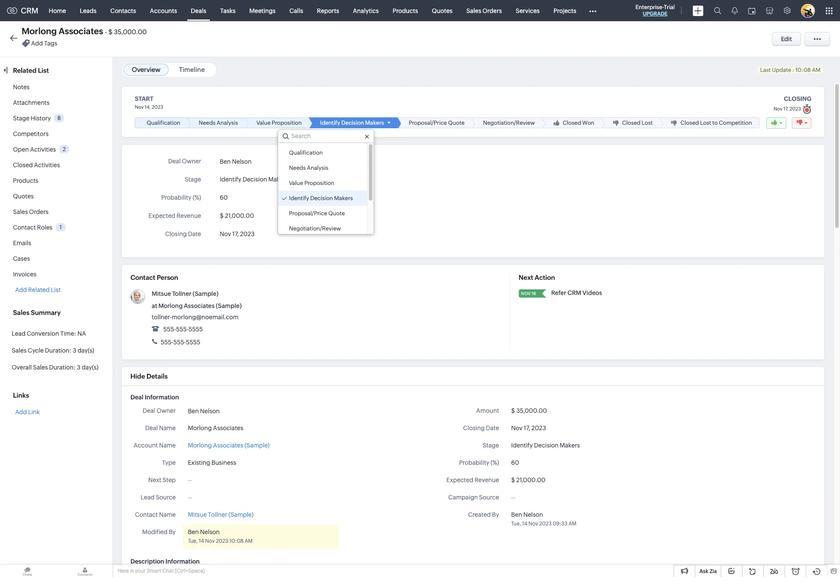 Task type: describe. For each thing, give the bounding box(es) containing it.
0 vertical spatial revenue
[[177, 212, 201, 219]]

amount
[[476, 408, 499, 414]]

account
[[134, 442, 158, 449]]

name for account name
[[159, 442, 176, 449]]

0 horizontal spatial list
[[38, 67, 49, 74]]

contact name
[[135, 512, 176, 519]]

1 horizontal spatial list
[[51, 287, 61, 293]]

source for campaign source
[[479, 494, 499, 501]]

modified
[[142, 529, 167, 536]]

contact person
[[130, 274, 178, 281]]

1 horizontal spatial qualification
[[289, 150, 323, 156]]

-
[[105, 28, 107, 36]]

1 horizontal spatial tollner
[[208, 512, 227, 519]]

1 vertical spatial 21,000.00
[[516, 477, 545, 484]]

10:08 inside ben nelson tue, 14 nov 2023 10:08 am
[[229, 538, 244, 545]]

:
[[792, 67, 794, 73]]

description
[[130, 558, 164, 565]]

link
[[28, 409, 40, 416]]

to
[[712, 120, 718, 126]]

add for add related list
[[15, 287, 27, 293]]

14 for created by
[[522, 521, 527, 527]]

create menu image
[[693, 5, 704, 16]]

tue, for created by
[[511, 521, 521, 527]]

0 vertical spatial 60
[[220, 194, 228, 201]]

3 for overall sales duration:
[[77, 364, 80, 371]]

1 vertical spatial orders
[[29, 209, 48, 215]]

trial
[[664, 4, 675, 10]]

0 horizontal spatial date
[[188, 231, 201, 238]]

0 vertical spatial $  21,000.00
[[220, 212, 254, 219]]

closed for closed activities
[[13, 162, 33, 169]]

1 vertical spatial mitsue
[[188, 512, 207, 519]]

1 horizontal spatial sales orders link
[[460, 0, 509, 21]]

0 vertical spatial expected
[[148, 212, 175, 219]]

0 vertical spatial 5555
[[189, 326, 203, 333]]

day(s) for sales cycle duration: 3 day(s)
[[78, 347, 94, 354]]

signals element
[[727, 0, 743, 21]]

1 vertical spatial closing date
[[463, 425, 499, 432]]

0 horizontal spatial needs analysis
[[199, 120, 238, 126]]

invoices
[[13, 271, 36, 278]]

meetings
[[249, 7, 276, 14]]

deals
[[191, 7, 206, 14]]

deal owner for stage
[[168, 158, 201, 165]]

information for description information
[[165, 558, 200, 565]]

action
[[535, 274, 555, 281]]

competitors
[[13, 130, 49, 137]]

35,000.00 inside morlong associates - $ 35,000.00
[[114, 28, 147, 36]]

0 vertical spatial crm
[[21, 6, 38, 15]]

1 vertical spatial quotes
[[13, 193, 34, 200]]

2023 inside the ben nelson tue, 14 nov 2023 09:33 am
[[539, 521, 552, 527]]

1 horizontal spatial expected revenue
[[446, 477, 499, 484]]

Search text field
[[278, 130, 373, 143]]

morlong associates (sample)
[[188, 442, 270, 449]]

0 vertical spatial analysis
[[217, 120, 238, 126]]

hide details link
[[130, 373, 168, 380]]

overall sales duration: 3 day(s)
[[12, 364, 98, 371]]

tollner-morlong@noemail.com
[[152, 314, 239, 321]]

morlong for morlong associates
[[188, 425, 212, 432]]

hide
[[130, 373, 145, 380]]

nelson inside the ben nelson tue, 14 nov 2023 09:33 am
[[523, 512, 543, 519]]

lead conversion time: na
[[12, 330, 86, 337]]

14 for modified by
[[199, 538, 204, 545]]

0 vertical spatial proposal/price quote
[[409, 120, 465, 126]]

1 vertical spatial expected
[[446, 477, 473, 484]]

edit button
[[772, 32, 801, 46]]

1 horizontal spatial negotiation/review
[[483, 120, 535, 126]]

start nov 14, 2023
[[135, 95, 163, 110]]

0 horizontal spatial sales orders
[[13, 209, 48, 215]]

refer crm videos link
[[551, 290, 602, 297]]

1 vertical spatial negotiation/review
[[289, 225, 341, 232]]

1 vertical spatial related
[[28, 287, 50, 293]]

type
[[162, 460, 176, 466]]

next action
[[519, 274, 555, 281]]

1 horizontal spatial crm
[[568, 290, 581, 297]]

1 horizontal spatial date
[[486, 425, 499, 432]]

nov inside the closing nov 17, 2023
[[774, 106, 783, 111]]

0 vertical spatial mitsue
[[152, 290, 171, 297]]

add for add link
[[15, 409, 27, 416]]

$  35,000.00
[[511, 408, 547, 414]]

here
[[117, 568, 129, 574]]

your
[[135, 568, 146, 574]]

add link
[[15, 409, 40, 416]]

signals image
[[732, 7, 738, 14]]

analytics
[[353, 7, 379, 14]]

modified by
[[142, 529, 176, 536]]

reports
[[317, 7, 339, 14]]

2023 inside ben nelson tue, 14 nov 2023 10:08 am
[[216, 538, 228, 545]]

time:
[[60, 330, 76, 337]]

0 horizontal spatial sales orders link
[[13, 209, 48, 215]]

0 vertical spatial mitsue tollner (sample) link
[[152, 290, 219, 297]]

calls link
[[283, 0, 310, 21]]

competition
[[719, 120, 752, 126]]

history
[[31, 115, 51, 122]]

16
[[532, 291, 536, 296]]

morlong for morlong associates - $ 35,000.00
[[22, 26, 57, 36]]

notes link
[[13, 84, 30, 91]]

1 horizontal spatial 17,
[[524, 425, 530, 432]]

lead source
[[141, 494, 176, 501]]

1 horizontal spatial products
[[393, 7, 418, 14]]

last update : 10:08 am
[[760, 67, 821, 73]]

0 vertical spatial mitsue tollner (sample)
[[152, 290, 219, 297]]

0 vertical spatial closing date
[[165, 231, 201, 238]]

attachments
[[13, 99, 49, 106]]

1 vertical spatial needs analysis
[[289, 165, 328, 171]]

ask zia
[[699, 569, 717, 575]]

stage history link
[[13, 115, 51, 122]]

0 horizontal spatial quote
[[328, 210, 345, 217]]

0 vertical spatial closing
[[165, 231, 187, 238]]

name for deal name
[[159, 425, 176, 432]]

next step
[[148, 477, 176, 484]]

meetings link
[[242, 0, 283, 21]]

0 horizontal spatial value
[[256, 120, 271, 126]]

0 vertical spatial expected revenue
[[148, 212, 201, 219]]

stage history
[[13, 115, 51, 122]]

description information
[[130, 558, 200, 565]]

0 horizontal spatial probability
[[161, 194, 191, 201]]

tasks link
[[213, 0, 242, 21]]

0 horizontal spatial needs
[[199, 120, 215, 126]]

0 vertical spatial related
[[13, 67, 36, 74]]

contacts
[[110, 7, 136, 14]]

1 vertical spatial stage
[[185, 176, 201, 183]]

open activities link
[[13, 146, 56, 153]]

0 horizontal spatial proposal/price quote
[[289, 210, 345, 217]]

1 vertical spatial 5555
[[186, 339, 200, 346]]

add related list
[[15, 287, 61, 293]]

ben nelson tue, 14 nov 2023 09:33 am
[[511, 512, 577, 527]]

accounts
[[150, 7, 177, 14]]

1 vertical spatial mitsue tollner (sample) link
[[188, 511, 254, 520]]

hide details
[[130, 373, 168, 380]]

closed for closed won
[[563, 120, 581, 126]]

overview link
[[132, 66, 160, 73]]

1 vertical spatial 35,000.00
[[516, 408, 547, 414]]

enterprise-
[[636, 4, 664, 10]]

create menu element
[[688, 0, 709, 21]]

campaign
[[448, 494, 478, 501]]

crm link
[[7, 6, 38, 15]]

next for next step
[[148, 477, 161, 484]]

1 horizontal spatial quotes
[[432, 7, 453, 14]]

0 horizontal spatial products
[[13, 177, 38, 184]]

2 horizontal spatial stage
[[483, 442, 499, 449]]

services
[[516, 7, 540, 14]]

associates up tollner-morlong@noemail.com
[[184, 303, 215, 310]]

tollner-morlong@noemail.com link
[[152, 314, 239, 321]]

at
[[152, 303, 157, 310]]

1 vertical spatial $  21,000.00
[[511, 477, 545, 484]]

existing business
[[188, 460, 236, 466]]

created
[[468, 512, 491, 519]]

activities for open activities
[[30, 146, 56, 153]]

contact roles link
[[13, 224, 52, 231]]

contacts link
[[103, 0, 143, 21]]

morlong associates (sample) link for account name
[[188, 441, 270, 450]]

videos
[[583, 290, 602, 297]]

chats image
[[0, 565, 55, 577]]

closed lost
[[622, 120, 653, 126]]

smart
[[147, 568, 161, 574]]

attachments link
[[13, 99, 49, 106]]

details
[[147, 373, 168, 380]]

morlong associates (sample) link for at
[[158, 303, 242, 310]]

3 for sales cycle duration:
[[73, 347, 76, 354]]

deal information
[[130, 394, 179, 401]]

refer
[[551, 290, 566, 297]]

1 vertical spatial proposal/price
[[289, 210, 327, 217]]

1 vertical spatial nov 17, 2023
[[511, 425, 546, 432]]

1 horizontal spatial value
[[289, 180, 303, 186]]

activities for closed activities
[[34, 162, 60, 169]]

0 horizontal spatial 21,000.00
[[225, 212, 254, 219]]

0 vertical spatial value proposition
[[256, 120, 302, 126]]

sales summary
[[13, 309, 61, 316]]

closed lost to competition
[[681, 120, 752, 126]]

contact roles
[[13, 224, 52, 231]]

competitors link
[[13, 130, 49, 137]]

1 horizontal spatial orders
[[483, 7, 502, 14]]

1 horizontal spatial revenue
[[475, 477, 499, 484]]

1 horizontal spatial analysis
[[307, 165, 328, 171]]

1 horizontal spatial proposal/price
[[409, 120, 447, 126]]

1 horizontal spatial needs
[[289, 165, 306, 171]]

emails
[[13, 240, 31, 247]]

day(s) for overall sales duration: 3 day(s)
[[82, 364, 98, 371]]

morlong associates
[[188, 425, 243, 432]]

lead for lead conversion time: na
[[12, 330, 26, 337]]

2023 inside the closing nov 17, 2023
[[790, 106, 801, 111]]

1 vertical spatial 555-555-5555
[[160, 339, 200, 346]]

2023 inside start nov 14, 2023
[[152, 104, 163, 110]]

ben nelson for morlong
[[188, 408, 220, 415]]

1 vertical spatial probability (%)
[[459, 460, 499, 466]]

cases
[[13, 255, 30, 262]]

(ctrl+space)
[[175, 568, 205, 574]]

1 horizontal spatial 60
[[511, 460, 519, 466]]

0 horizontal spatial proposition
[[272, 120, 302, 126]]

1 vertical spatial (%)
[[491, 460, 499, 466]]

lost for closed lost
[[642, 120, 653, 126]]

is
[[130, 568, 134, 574]]

0 horizontal spatial quotes link
[[13, 193, 34, 200]]

duration: for sales cycle duration:
[[45, 347, 71, 354]]

calls
[[289, 7, 303, 14]]

0 vertical spatial quotes link
[[425, 0, 460, 21]]

morlong for morlong associates (sample)
[[188, 442, 212, 449]]

1 vertical spatial products link
[[13, 177, 38, 184]]

morlong associates - $ 35,000.00
[[22, 26, 147, 36]]

nov inside start nov 14, 2023
[[135, 104, 144, 110]]



Task type: vqa. For each thing, say whether or not it's contained in the screenshot.
the topmost Quotes link
yes



Task type: locate. For each thing, give the bounding box(es) containing it.
associates down the leads link
[[59, 26, 103, 36]]

2 vertical spatial name
[[159, 512, 176, 519]]

stage
[[13, 115, 29, 122], [185, 176, 201, 183], [483, 442, 499, 449]]

name up type
[[159, 442, 176, 449]]

search image
[[714, 7, 721, 14]]

ben
[[220, 158, 231, 165], [188, 408, 199, 415], [511, 512, 522, 519], [188, 529, 199, 536]]

by right created
[[492, 512, 499, 519]]

activities
[[30, 146, 56, 153], [34, 162, 60, 169]]

ask
[[699, 569, 708, 575]]

next left step
[[148, 477, 161, 484]]

1 horizontal spatial proposition
[[304, 180, 334, 186]]

quotes
[[432, 7, 453, 14], [13, 193, 34, 200]]

created by
[[468, 512, 499, 519]]

na
[[77, 330, 86, 337]]

summary
[[31, 309, 61, 316]]

1 vertical spatial proposition
[[304, 180, 334, 186]]

timeline
[[179, 66, 205, 73]]

morlong associates (sample) link up business
[[188, 441, 270, 450]]

associates for morlong associates
[[213, 425, 243, 432]]

calendar image
[[748, 7, 756, 14]]

1 vertical spatial quotes link
[[13, 193, 34, 200]]

mitsue up "at"
[[152, 290, 171, 297]]

14 inside ben nelson tue, 14 nov 2023 10:08 am
[[199, 538, 204, 545]]

09:33
[[553, 521, 568, 527]]

0 vertical spatial next
[[519, 274, 533, 281]]

list up the summary
[[51, 287, 61, 293]]

accounts link
[[143, 0, 184, 21]]

1 vertical spatial duration:
[[49, 364, 76, 371]]

leads link
[[73, 0, 103, 21]]

contact up modified in the bottom left of the page
[[135, 512, 158, 519]]

tasks
[[220, 7, 236, 14]]

orders left services link
[[483, 7, 502, 14]]

roles
[[37, 224, 52, 231]]

lost for closed lost to competition
[[700, 120, 711, 126]]

1 horizontal spatial sales orders
[[466, 7, 502, 14]]

overall
[[12, 364, 32, 371]]

14 left 09:33
[[522, 521, 527, 527]]

products down closed activities link
[[13, 177, 38, 184]]

mitsue tollner (sample) link up ben nelson tue, 14 nov 2023 10:08 am
[[188, 511, 254, 520]]

morlong up add tags
[[22, 26, 57, 36]]

tue, for modified by
[[188, 538, 198, 545]]

1 horizontal spatial $  21,000.00
[[511, 477, 545, 484]]

0 vertical spatial name
[[159, 425, 176, 432]]

information
[[145, 394, 179, 401], [165, 558, 200, 565]]

owner for deal name
[[157, 408, 176, 414]]

1 vertical spatial probability
[[459, 460, 489, 466]]

ben inside ben nelson tue, 14 nov 2023 10:08 am
[[188, 529, 199, 536]]

1 horizontal spatial nov 17, 2023
[[511, 425, 546, 432]]

associates for morlong associates - $ 35,000.00
[[59, 26, 103, 36]]

invoices link
[[13, 271, 36, 278]]

deal owner for deal name
[[143, 408, 176, 414]]

by for modified by
[[169, 529, 176, 536]]

1 horizontal spatial am
[[569, 521, 577, 527]]

crm right the refer
[[568, 290, 581, 297]]

update
[[772, 67, 791, 73]]

14 up (ctrl+space) in the bottom of the page
[[199, 538, 204, 545]]

cases link
[[13, 255, 30, 262]]

17,
[[784, 106, 789, 111], [232, 231, 239, 238], [524, 425, 530, 432]]

closed for closed lost to competition
[[681, 120, 699, 126]]

person
[[157, 274, 178, 281]]

$  21,000.00
[[220, 212, 254, 219], [511, 477, 545, 484]]

identify
[[320, 120, 340, 126], [220, 176, 241, 183], [289, 195, 309, 202], [511, 442, 533, 449]]

am inside ben nelson tue, 14 nov 2023 10:08 am
[[245, 538, 253, 545]]

tollner up at morlong associates (sample)
[[172, 290, 191, 297]]

$ inside morlong associates - $ 35,000.00
[[108, 28, 112, 36]]

products link right analytics
[[386, 0, 425, 21]]

here is your smart chat (ctrl+space)
[[117, 568, 205, 574]]

ben nelson for identify
[[220, 158, 252, 165]]

start
[[135, 95, 154, 102]]

notes
[[13, 84, 30, 91]]

contact for contact name
[[135, 512, 158, 519]]

mitsue up ben nelson tue, 14 nov 2023 10:08 am
[[188, 512, 207, 519]]

contact for contact person
[[130, 274, 155, 281]]

add down invoices
[[15, 287, 27, 293]]

list down add tags
[[38, 67, 49, 74]]

2 lost from the left
[[700, 120, 711, 126]]

tollner up ben nelson tue, 14 nov 2023 10:08 am
[[208, 512, 227, 519]]

name up account name
[[159, 425, 176, 432]]

0 horizontal spatial tollner
[[172, 290, 191, 297]]

information up (ctrl+space) in the bottom of the page
[[165, 558, 200, 565]]

tue, inside the ben nelson tue, 14 nov 2023 09:33 am
[[511, 521, 521, 527]]

name up modified by at the bottom of the page
[[159, 512, 176, 519]]

0 horizontal spatial qualification
[[147, 120, 180, 126]]

add
[[31, 40, 43, 47], [15, 287, 27, 293], [15, 409, 27, 416]]

next for next action
[[519, 274, 533, 281]]

associates for morlong associates (sample)
[[213, 442, 243, 449]]

14
[[522, 521, 527, 527], [199, 538, 204, 545]]

1 vertical spatial deal owner
[[143, 408, 176, 414]]

mitsue tollner (sample) link up at morlong associates (sample)
[[152, 290, 219, 297]]

555-555-5555
[[162, 326, 203, 333], [160, 339, 200, 346]]

1 vertical spatial owner
[[157, 408, 176, 414]]

17, inside the closing nov 17, 2023
[[784, 106, 789, 111]]

2 name from the top
[[159, 442, 176, 449]]

nov inside ben nelson tue, 14 nov 2023 10:08 am
[[205, 538, 215, 545]]

0 vertical spatial tollner
[[172, 290, 191, 297]]

0 vertical spatial stage
[[13, 115, 29, 122]]

0 horizontal spatial stage
[[13, 115, 29, 122]]

related up notes "link"
[[13, 67, 36, 74]]

nov 17, 2023
[[220, 231, 255, 238], [511, 425, 546, 432]]

qualification down 14,
[[147, 120, 180, 126]]

day(s)
[[78, 347, 94, 354], [82, 364, 98, 371]]

(%)
[[193, 194, 201, 201], [491, 460, 499, 466]]

0 vertical spatial duration:
[[45, 347, 71, 354]]

home
[[49, 7, 66, 14]]

3 down time:
[[73, 347, 76, 354]]

related down the invoices link
[[28, 287, 50, 293]]

1 name from the top
[[159, 425, 176, 432]]

qualification down "search" text field
[[289, 150, 323, 156]]

activities up closed activities
[[30, 146, 56, 153]]

1 horizontal spatial (%)
[[491, 460, 499, 466]]

$
[[108, 28, 112, 36], [220, 212, 224, 219], [511, 408, 515, 414], [511, 477, 515, 484]]

morlong up morlong associates (sample)
[[188, 425, 212, 432]]

1 vertical spatial value proposition
[[289, 180, 334, 186]]

crm left home
[[21, 6, 38, 15]]

information for deal information
[[145, 394, 179, 401]]

closing nov 17, 2023
[[774, 95, 812, 111]]

1 lost from the left
[[642, 120, 653, 126]]

1 horizontal spatial 35,000.00
[[516, 408, 547, 414]]

nelson inside ben nelson tue, 14 nov 2023 10:08 am
[[200, 529, 220, 536]]

at morlong associates (sample)
[[152, 303, 242, 310]]

edit
[[781, 36, 792, 42]]

owner
[[182, 158, 201, 165], [157, 408, 176, 414]]

am for created by
[[569, 521, 577, 527]]

products right analytics
[[393, 7, 418, 14]]

morlong
[[22, 26, 57, 36], [158, 303, 183, 310], [188, 425, 212, 432], [188, 442, 212, 449]]

2 horizontal spatial am
[[812, 67, 821, 73]]

0 vertical spatial negotiation/review
[[483, 120, 535, 126]]

owner for stage
[[182, 158, 201, 165]]

1 horizontal spatial closing date
[[463, 425, 499, 432]]

1 vertical spatial 3
[[77, 364, 80, 371]]

deal owner
[[168, 158, 201, 165], [143, 408, 176, 414]]

1 vertical spatial activities
[[34, 162, 60, 169]]

decision
[[341, 120, 364, 126], [243, 176, 267, 183], [310, 195, 333, 202], [534, 442, 559, 449]]

1 horizontal spatial 14
[[522, 521, 527, 527]]

0 vertical spatial 555-555-5555
[[162, 326, 203, 333]]

products link down closed activities link
[[13, 177, 38, 184]]

1 vertical spatial next
[[148, 477, 161, 484]]

1 vertical spatial products
[[13, 177, 38, 184]]

1 vertical spatial morlong associates (sample) link
[[188, 441, 270, 450]]

duration: for overall sales duration:
[[49, 364, 76, 371]]

emails link
[[13, 240, 31, 247]]

probability (%)
[[161, 194, 201, 201], [459, 460, 499, 466]]

information down details
[[145, 394, 179, 401]]

3
[[73, 347, 76, 354], [77, 364, 80, 371]]

0 vertical spatial sales orders link
[[460, 0, 509, 21]]

3 name from the top
[[159, 512, 176, 519]]

contacts image
[[58, 565, 112, 577]]

morlong up tollner-
[[158, 303, 183, 310]]

value proposition
[[256, 120, 302, 126], [289, 180, 334, 186]]

activities down "open activities"
[[34, 162, 60, 169]]

closed activities link
[[13, 162, 60, 169]]

name for contact name
[[159, 512, 176, 519]]

0 vertical spatial proposition
[[272, 120, 302, 126]]

1 horizontal spatial products link
[[386, 0, 425, 21]]

0 horizontal spatial ben nelson
[[188, 408, 220, 415]]

duration:
[[45, 347, 71, 354], [49, 364, 76, 371]]

1 horizontal spatial lost
[[700, 120, 711, 126]]

source for lead source
[[156, 494, 176, 501]]

mitsue tollner (sample) up ben nelson tue, 14 nov 2023 10:08 am
[[188, 512, 254, 519]]

1 horizontal spatial 10:08
[[796, 67, 811, 73]]

tue, inside ben nelson tue, 14 nov 2023 10:08 am
[[188, 538, 198, 545]]

sales cycle duration: 3 day(s)
[[12, 347, 94, 354]]

1 vertical spatial qualification
[[289, 150, 323, 156]]

0 horizontal spatial by
[[169, 529, 176, 536]]

next up nov 16
[[519, 274, 533, 281]]

0 vertical spatial sales orders
[[466, 7, 502, 14]]

needs analysis
[[199, 120, 238, 126], [289, 165, 328, 171]]

1 vertical spatial by
[[169, 529, 176, 536]]

1 vertical spatial am
[[569, 521, 577, 527]]

closed down open
[[13, 162, 33, 169]]

by right modified in the bottom left of the page
[[169, 529, 176, 536]]

1 horizontal spatial 21,000.00
[[516, 477, 545, 484]]

1 vertical spatial tue,
[[188, 538, 198, 545]]

0 vertical spatial quote
[[448, 120, 465, 126]]

add for add tags
[[31, 40, 43, 47]]

0 vertical spatial contact
[[13, 224, 36, 231]]

contact left person
[[130, 274, 155, 281]]

0 horizontal spatial source
[[156, 494, 176, 501]]

leads
[[80, 7, 97, 14]]

35,000.00
[[114, 28, 147, 36], [516, 408, 547, 414]]

ben inside the ben nelson tue, 14 nov 2023 09:33 am
[[511, 512, 522, 519]]

zia
[[710, 569, 717, 575]]

1 horizontal spatial closing
[[463, 425, 485, 432]]

1 vertical spatial lead
[[141, 494, 154, 501]]

contact up emails
[[13, 224, 36, 231]]

negotiation/review
[[483, 120, 535, 126], [289, 225, 341, 232]]

0 horizontal spatial proposal/price
[[289, 210, 327, 217]]

closed for closed lost
[[622, 120, 641, 126]]

contact for contact roles
[[13, 224, 36, 231]]

chat
[[162, 568, 174, 574]]

source up the created by on the bottom of page
[[479, 494, 499, 501]]

duration: down sales cycle duration: 3 day(s)
[[49, 364, 76, 371]]

probability
[[161, 194, 191, 201], [459, 460, 489, 466]]

campaign source
[[448, 494, 499, 501]]

needs
[[199, 120, 215, 126], [289, 165, 306, 171]]

2 vertical spatial add
[[15, 409, 27, 416]]

morlong up "existing"
[[188, 442, 212, 449]]

0 horizontal spatial probability (%)
[[161, 194, 201, 201]]

orders up roles
[[29, 209, 48, 215]]

existing
[[188, 460, 210, 466]]

0 vertical spatial needs analysis
[[199, 120, 238, 126]]

associates up business
[[213, 442, 243, 449]]

duration: up overall sales duration: 3 day(s)
[[45, 347, 71, 354]]

0 vertical spatial nov 17, 2023
[[220, 231, 255, 238]]

1 vertical spatial closing
[[463, 425, 485, 432]]

2 vertical spatial contact
[[135, 512, 158, 519]]

0 vertical spatial products
[[393, 7, 418, 14]]

projects link
[[547, 0, 583, 21]]

by for created by
[[492, 512, 499, 519]]

0 horizontal spatial lost
[[642, 120, 653, 126]]

source down step
[[156, 494, 176, 501]]

1 source from the left
[[156, 494, 176, 501]]

0 vertical spatial qualification
[[147, 120, 180, 126]]

1 vertical spatial 10:08
[[229, 538, 244, 545]]

0 vertical spatial lead
[[12, 330, 26, 337]]

upgrade
[[643, 11, 668, 17]]

3 down sales cycle duration: 3 day(s)
[[77, 364, 80, 371]]

related list
[[13, 67, 50, 74]]

nov inside the ben nelson tue, 14 nov 2023 09:33 am
[[529, 521, 538, 527]]

1 vertical spatial 17,
[[232, 231, 239, 238]]

1 vertical spatial value
[[289, 180, 303, 186]]

0 vertical spatial owner
[[182, 158, 201, 165]]

0 horizontal spatial mitsue
[[152, 290, 171, 297]]

tags
[[44, 40, 57, 47]]

1 vertical spatial sales orders link
[[13, 209, 48, 215]]

projects
[[554, 7, 576, 14]]

closed right won
[[622, 120, 641, 126]]

14,
[[145, 104, 151, 110]]

am inside the ben nelson tue, 14 nov 2023 09:33 am
[[569, 521, 577, 527]]

related
[[13, 67, 36, 74], [28, 287, 50, 293]]

10:08
[[796, 67, 811, 73], [229, 538, 244, 545]]

account name
[[134, 442, 176, 449]]

lead for lead source
[[141, 494, 154, 501]]

14 inside the ben nelson tue, 14 nov 2023 09:33 am
[[522, 521, 527, 527]]

search element
[[709, 0, 727, 21]]

expected revenue
[[148, 212, 201, 219], [446, 477, 499, 484]]

lead up contact name
[[141, 494, 154, 501]]

open
[[13, 146, 29, 153]]

lead left conversion
[[12, 330, 26, 337]]

1 vertical spatial list
[[51, 287, 61, 293]]

0 vertical spatial activities
[[30, 146, 56, 153]]

products
[[393, 7, 418, 14], [13, 177, 38, 184]]

mitsue tollner (sample) up at morlong associates (sample)
[[152, 290, 219, 297]]

2 source from the left
[[479, 494, 499, 501]]

add left link
[[15, 409, 27, 416]]

1 horizontal spatial ben nelson
[[220, 158, 252, 165]]

makers
[[365, 120, 384, 126], [268, 176, 289, 183], [334, 195, 353, 202], [560, 442, 580, 449]]

0 vertical spatial 35,000.00
[[114, 28, 147, 36]]

am for modified by
[[245, 538, 253, 545]]

0 vertical spatial (%)
[[193, 194, 201, 201]]

closed left to
[[681, 120, 699, 126]]

won
[[582, 120, 594, 126]]

add left tags
[[31, 40, 43, 47]]

associates up morlong associates (sample)
[[213, 425, 243, 432]]

closed left won
[[563, 120, 581, 126]]

morlong associates (sample) link up tollner-morlong@noemail.com
[[158, 303, 242, 310]]

links
[[13, 392, 29, 399]]

0 horizontal spatial 60
[[220, 194, 228, 201]]

1 vertical spatial mitsue tollner (sample)
[[188, 512, 254, 519]]



